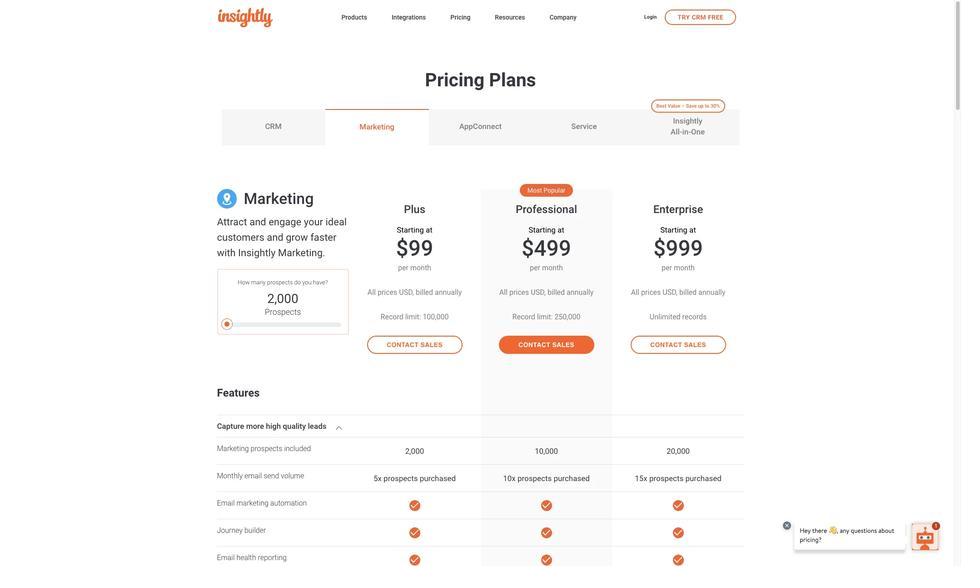 Task type: locate. For each thing, give the bounding box(es) containing it.
0 horizontal spatial starting
[[397, 225, 424, 234]]

2 horizontal spatial at
[[689, 225, 696, 234]]

crm inside products and bundles tab list
[[265, 122, 282, 131]]

0 horizontal spatial and
[[250, 216, 266, 228]]

2,000 for 2,000
[[405, 446, 424, 456]]

2 horizontal spatial contact
[[650, 341, 682, 349]]

2,000 up 5x prospects purchased
[[405, 446, 424, 456]]

record for 499
[[512, 313, 535, 321]]

1 horizontal spatial prices
[[509, 288, 529, 297]]

month down '999'
[[674, 264, 695, 272]]

prospects for 10x prospects purchased
[[518, 474, 552, 483]]

per down '499' at top right
[[530, 264, 540, 272]]

and up 'customers'
[[250, 216, 266, 228]]

contact for 99
[[387, 341, 419, 349]]

$ down plus
[[396, 235, 408, 261]]

1 horizontal spatial purchased
[[554, 474, 590, 483]]

1 horizontal spatial crm
[[692, 13, 706, 21]]

billed for 499
[[548, 288, 565, 297]]

month inside starting at $ 499 per month
[[542, 264, 563, 272]]

0 horizontal spatial 2,000
[[267, 291, 298, 306]]

all prices usd, billed annually
[[368, 288, 462, 297], [499, 288, 594, 297], [631, 288, 725, 297]]

2 horizontal spatial per
[[662, 264, 672, 272]]

pricing
[[450, 14, 470, 21], [425, 69, 484, 91]]

record left '250,000'
[[512, 313, 535, 321]]

3 month from the left
[[674, 264, 695, 272]]

2 horizontal spatial purchased
[[685, 474, 722, 483]]

$
[[396, 235, 408, 261], [522, 235, 534, 261], [653, 235, 666, 261]]

0 horizontal spatial at
[[426, 225, 433, 234]]

at for 499
[[558, 225, 564, 234]]

record left 100,000
[[381, 313, 403, 321]]

per down 99
[[398, 264, 408, 272]]

1 horizontal spatial all
[[499, 288, 508, 297]]

0 horizontal spatial $
[[396, 235, 408, 261]]

1 contact from the left
[[387, 341, 419, 349]]

2 usd, from the left
[[531, 288, 546, 297]]

prospects right 15x
[[649, 474, 684, 483]]

2 horizontal spatial contact sales button
[[630, 336, 726, 354]]

insightly down 'customers'
[[238, 247, 276, 259]]

2 annually from the left
[[567, 288, 594, 297]]

sales down '250,000'
[[552, 341, 574, 349]]

marketing link
[[325, 109, 429, 145]]

appconnect
[[459, 122, 502, 131]]

email left the health
[[217, 553, 235, 562]]

sales for 99
[[420, 341, 443, 349]]

2 horizontal spatial prices
[[641, 288, 661, 297]]

1 month from the left
[[410, 264, 431, 272]]

contact sales button down unlimited records
[[630, 336, 726, 354]]

250,000
[[555, 313, 580, 321]]

per down '999'
[[662, 264, 672, 272]]

499
[[534, 235, 571, 261]]

usd, up 'unlimited'
[[663, 288, 678, 297]]

2 $ from the left
[[522, 235, 534, 261]]

starting inside starting at $ 999 per month
[[660, 225, 687, 234]]

prospects down capture more high quality leads
[[251, 444, 282, 453]]

service
[[571, 122, 597, 131]]

1 horizontal spatial contact sales button
[[499, 336, 594, 354]]

0 horizontal spatial contact sales
[[387, 341, 443, 349]]

3 per from the left
[[662, 264, 672, 272]]

billed up record limit: 100,000
[[416, 288, 433, 297]]

1 record from the left
[[381, 313, 403, 321]]

integrations link
[[392, 12, 426, 24]]

0 horizontal spatial month
[[410, 264, 431, 272]]

limit: for 99
[[405, 313, 421, 321]]

record for 99
[[381, 313, 403, 321]]

insightly
[[673, 116, 702, 126], [238, 247, 276, 259]]

1 usd, from the left
[[399, 288, 414, 297]]

to
[[705, 103, 709, 109]]

0 vertical spatial marketing
[[359, 122, 394, 131]]

usd,
[[399, 288, 414, 297], [531, 288, 546, 297], [663, 288, 678, 297]]

2,000 prospects
[[265, 291, 301, 317]]

automation
[[270, 499, 307, 508]]

email
[[217, 499, 235, 508], [217, 553, 235, 562]]

1 horizontal spatial all prices usd, billed annually
[[499, 288, 594, 297]]

$ inside starting at $ 999 per month
[[653, 235, 666, 261]]

2 limit: from the left
[[537, 313, 553, 321]]

1 horizontal spatial billed
[[548, 288, 565, 297]]

marketing
[[236, 499, 269, 508]]

starting for 499
[[529, 225, 556, 234]]

2 horizontal spatial usd,
[[663, 288, 678, 297]]

company link
[[550, 12, 577, 24]]

3 billed from the left
[[679, 288, 697, 297]]

prices up record limit: 100,000
[[378, 288, 397, 297]]

billed for 999
[[679, 288, 697, 297]]

contact down 'unlimited'
[[650, 341, 682, 349]]

limit: left '250,000'
[[537, 313, 553, 321]]

3 all from the left
[[631, 288, 639, 297]]

pricing for pricing
[[450, 14, 470, 21]]

high
[[266, 422, 281, 431]]

prices up record limit: 250,000 on the right
[[509, 288, 529, 297]]

prices up 'unlimited'
[[641, 288, 661, 297]]

with
[[217, 247, 236, 259]]

month down 99
[[410, 264, 431, 272]]

2,000 up prospects
[[267, 291, 298, 306]]

all prices usd, billed annually up unlimited records
[[631, 288, 725, 297]]

at inside starting at $ 99 per month
[[426, 225, 433, 234]]

0 horizontal spatial purchased
[[420, 474, 456, 483]]

all for 499
[[499, 288, 508, 297]]

products link
[[341, 12, 367, 24]]

3 contact sales from the left
[[650, 341, 706, 349]]

pricing for pricing plans
[[425, 69, 484, 91]]

starting down the enterprise
[[660, 225, 687, 234]]

1 billed from the left
[[416, 288, 433, 297]]

3 contact sales link from the left
[[623, 336, 733, 377]]

insightly logo link
[[218, 8, 327, 27]]

2 contact sales link from the left
[[491, 336, 601, 377]]

engage
[[269, 216, 301, 228]]

how many prospects do you have?
[[238, 279, 328, 286]]

1 horizontal spatial starting
[[529, 225, 556, 234]]

and down the engage
[[267, 232, 283, 243]]

0 horizontal spatial insightly
[[238, 247, 276, 259]]

3 usd, from the left
[[663, 288, 678, 297]]

marketing.
[[278, 247, 325, 259]]

2 billed from the left
[[548, 288, 565, 297]]

2 horizontal spatial month
[[674, 264, 695, 272]]

1 horizontal spatial limit:
[[537, 313, 553, 321]]

0 vertical spatial crm
[[692, 13, 706, 21]]

contact down record limit: 100,000
[[387, 341, 419, 349]]

0 horizontal spatial all
[[368, 288, 376, 297]]

contact
[[387, 341, 419, 349], [518, 341, 550, 349], [650, 341, 682, 349]]

annually up 100,000
[[435, 288, 462, 297]]

1 sales from the left
[[420, 341, 443, 349]]

2 starting from the left
[[529, 225, 556, 234]]

at up '499' at top right
[[558, 225, 564, 234]]

1 vertical spatial insightly
[[238, 247, 276, 259]]

2 horizontal spatial contact sales
[[650, 341, 706, 349]]

1 horizontal spatial month
[[542, 264, 563, 272]]

starting inside starting at $ 499 per month
[[529, 225, 556, 234]]

at up 99
[[426, 225, 433, 234]]

1 vertical spatial email
[[217, 553, 235, 562]]

prospects right 5x
[[384, 474, 418, 483]]

more
[[246, 422, 264, 431]]

0 horizontal spatial sales
[[420, 341, 443, 349]]

usd, up record limit: 250,000 on the right
[[531, 288, 546, 297]]

2 record from the left
[[512, 313, 535, 321]]

1 per from the left
[[398, 264, 408, 272]]

1 horizontal spatial annually
[[567, 288, 594, 297]]

1 horizontal spatial record
[[512, 313, 535, 321]]

month inside starting at $ 99 per month
[[410, 264, 431, 272]]

prices
[[378, 288, 397, 297], [509, 288, 529, 297], [641, 288, 661, 297]]

prospects right 10x on the bottom
[[518, 474, 552, 483]]

contact sales down record limit: 100,000
[[387, 341, 443, 349]]

contact sales button for 999
[[630, 336, 726, 354]]

prospects
[[267, 279, 293, 286], [251, 444, 282, 453], [384, 474, 418, 483], [518, 474, 552, 483], [649, 474, 684, 483]]

2 at from the left
[[558, 225, 564, 234]]

$ inside starting at $ 99 per month
[[396, 235, 408, 261]]

1 limit: from the left
[[405, 313, 421, 321]]

email
[[245, 472, 262, 480]]

faster
[[310, 232, 336, 243]]

2 email from the top
[[217, 553, 235, 562]]

monthly
[[217, 472, 243, 480]]

1 contact sales link from the left
[[360, 336, 470, 377]]

per inside starting at $ 99 per month
[[398, 264, 408, 272]]

month
[[410, 264, 431, 272], [542, 264, 563, 272], [674, 264, 695, 272]]

contact sales
[[387, 341, 443, 349], [518, 341, 574, 349], [650, 341, 706, 349]]

1 at from the left
[[426, 225, 433, 234]]

$ down professional
[[522, 235, 534, 261]]

annually
[[435, 288, 462, 297], [567, 288, 594, 297], [698, 288, 725, 297]]

month inside starting at $ 999 per month
[[674, 264, 695, 272]]

2 horizontal spatial annually
[[698, 288, 725, 297]]

limit: left 100,000
[[405, 313, 421, 321]]

contact down record limit: 250,000 on the right
[[518, 341, 550, 349]]

annually up records at the right of the page
[[698, 288, 725, 297]]

2 per from the left
[[530, 264, 540, 272]]

$ down the enterprise
[[653, 235, 666, 261]]

3 all prices usd, billed annually from the left
[[631, 288, 725, 297]]

sales down 100,000
[[420, 341, 443, 349]]

marketing inside products and bundles tab list
[[359, 122, 394, 131]]

ideal
[[326, 216, 347, 228]]

billed up records at the right of the page
[[679, 288, 697, 297]]

0 vertical spatial and
[[250, 216, 266, 228]]

contact sales down record limit: 250,000 on the right
[[518, 341, 574, 349]]

1 vertical spatial and
[[267, 232, 283, 243]]

0 vertical spatial email
[[217, 499, 235, 508]]

all prices usd, billed annually up record limit: 100,000
[[368, 288, 462, 297]]

annually up '250,000'
[[567, 288, 594, 297]]

attract and engage your ideal customers and grow faster with insightly marketing.
[[217, 216, 347, 259]]

marketing for marketing prospects included
[[217, 444, 249, 453]]

annually for 99
[[435, 288, 462, 297]]

3 $ from the left
[[653, 235, 666, 261]]

1 prices from the left
[[378, 288, 397, 297]]

per inside starting at $ 499 per month
[[530, 264, 540, 272]]

1 horizontal spatial insightly
[[673, 116, 702, 126]]

month down '499' at top right
[[542, 264, 563, 272]]

1 horizontal spatial sales
[[552, 341, 574, 349]]

0 horizontal spatial per
[[398, 264, 408, 272]]

marketing
[[359, 122, 394, 131], [244, 189, 314, 208], [217, 444, 249, 453]]

2 purchased from the left
[[554, 474, 590, 483]]

billed
[[416, 288, 433, 297], [548, 288, 565, 297], [679, 288, 697, 297]]

starting inside starting at $ 99 per month
[[397, 225, 424, 234]]

all
[[368, 288, 376, 297], [499, 288, 508, 297], [631, 288, 639, 297]]

health
[[236, 553, 256, 562]]

0 vertical spatial insightly
[[673, 116, 702, 126]]

all for 99
[[368, 288, 376, 297]]

$ for 499
[[522, 235, 534, 261]]

1 starting from the left
[[397, 225, 424, 234]]

contact sales link down record limit: 250,000 on the right
[[491, 336, 601, 377]]

0 horizontal spatial record
[[381, 313, 403, 321]]

$ inside starting at $ 499 per month
[[522, 235, 534, 261]]

0 horizontal spatial prices
[[378, 288, 397, 297]]

2 horizontal spatial all
[[631, 288, 639, 297]]

2 horizontal spatial $
[[653, 235, 666, 261]]

usd, up record limit: 100,000
[[399, 288, 414, 297]]

contact sales link down record limit: 100,000
[[360, 336, 470, 377]]

1 email from the top
[[217, 499, 235, 508]]

integrations
[[392, 14, 426, 21]]

1 annually from the left
[[435, 288, 462, 297]]

at inside starting at $ 499 per month
[[558, 225, 564, 234]]

at
[[426, 225, 433, 234], [558, 225, 564, 234], [689, 225, 696, 234]]

1 contact sales from the left
[[387, 341, 443, 349]]

3 contact from the left
[[650, 341, 682, 349]]

99
[[408, 235, 433, 261]]

1 $ from the left
[[396, 235, 408, 261]]

prices for 499
[[509, 288, 529, 297]]

2 prices from the left
[[509, 288, 529, 297]]

1 vertical spatial crm
[[265, 122, 282, 131]]

at for 999
[[689, 225, 696, 234]]

email marketing automation
[[217, 499, 307, 508]]

contact sales down unlimited records
[[650, 341, 706, 349]]

999
[[666, 235, 703, 261]]

2 horizontal spatial billed
[[679, 288, 697, 297]]

contact sales link for 99
[[360, 336, 470, 377]]

3 starting from the left
[[660, 225, 687, 234]]

0 vertical spatial 2,000
[[267, 291, 298, 306]]

0 horizontal spatial contact sales button
[[367, 336, 462, 354]]

1 horizontal spatial usd,
[[531, 288, 546, 297]]

have?
[[313, 279, 328, 286]]

contact sales button down record limit: 100,000
[[367, 336, 462, 354]]

1 horizontal spatial $
[[522, 235, 534, 261]]

1 horizontal spatial 2,000
[[405, 446, 424, 456]]

1 horizontal spatial contact
[[518, 341, 550, 349]]

sales down records at the right of the page
[[684, 341, 706, 349]]

1 horizontal spatial contact sales
[[518, 341, 574, 349]]

2 month from the left
[[542, 264, 563, 272]]

0 horizontal spatial usd,
[[399, 288, 414, 297]]

0 horizontal spatial billed
[[416, 288, 433, 297]]

3 purchased from the left
[[685, 474, 722, 483]]

2 vertical spatial marketing
[[217, 444, 249, 453]]

prices for 99
[[378, 288, 397, 297]]

3 annually from the left
[[698, 288, 725, 297]]

3 prices from the left
[[641, 288, 661, 297]]

starting down plus
[[397, 225, 424, 234]]

2 horizontal spatial sales
[[684, 341, 706, 349]]

email left marketing
[[217, 499, 235, 508]]

2 horizontal spatial all prices usd, billed annually
[[631, 288, 725, 297]]

limit:
[[405, 313, 421, 321], [537, 313, 553, 321]]

1 vertical spatial pricing
[[425, 69, 484, 91]]

contact sales link down unlimited records
[[623, 336, 733, 377]]

at inside starting at $ 999 per month
[[689, 225, 696, 234]]

resources link
[[495, 12, 525, 24]]

1 horizontal spatial per
[[530, 264, 540, 272]]

most popular
[[527, 187, 565, 194]]

0 horizontal spatial contact sales link
[[360, 336, 470, 377]]

1 horizontal spatial at
[[558, 225, 564, 234]]

1 vertical spatial 2,000
[[405, 446, 424, 456]]

all prices usd, billed annually up record limit: 250,000 on the right
[[499, 288, 594, 297]]

1 horizontal spatial contact sales link
[[491, 336, 601, 377]]

3 sales from the left
[[684, 341, 706, 349]]

email for email health reporting
[[217, 553, 235, 562]]

2,000 inside 2,000 prospects
[[267, 291, 298, 306]]

0 horizontal spatial crm
[[265, 122, 282, 131]]

contact sales button down record limit: 250,000 on the right
[[499, 336, 594, 354]]

2 horizontal spatial starting
[[660, 225, 687, 234]]

2 all from the left
[[499, 288, 508, 297]]

1 all prices usd, billed annually from the left
[[368, 288, 462, 297]]

0 vertical spatial pricing
[[450, 14, 470, 21]]

1 contact sales button from the left
[[367, 336, 462, 354]]

starting down professional
[[529, 225, 556, 234]]

contact sales button
[[367, 336, 462, 354], [499, 336, 594, 354], [630, 336, 726, 354]]

0 horizontal spatial limit:
[[405, 313, 421, 321]]

all for 999
[[631, 288, 639, 297]]

insightly up in- at the right of the page
[[673, 116, 702, 126]]

1 purchased from the left
[[420, 474, 456, 483]]

5x prospects purchased
[[373, 474, 456, 483]]

billed up record limit: 250,000 on the right
[[548, 288, 565, 297]]

all prices usd, billed annually for 99
[[368, 288, 462, 297]]

starting
[[397, 225, 424, 234], [529, 225, 556, 234], [660, 225, 687, 234]]

2 horizontal spatial contact sales link
[[623, 336, 733, 377]]

purchased for 15x prospects purchased
[[685, 474, 722, 483]]

3 at from the left
[[689, 225, 696, 234]]

0 horizontal spatial contact
[[387, 341, 419, 349]]

contact sales link
[[360, 336, 470, 377], [491, 336, 601, 377], [623, 336, 733, 377]]

3 contact sales button from the left
[[630, 336, 726, 354]]

per inside starting at $ 999 per month
[[662, 264, 672, 272]]

0 horizontal spatial all prices usd, billed annually
[[368, 288, 462, 297]]

capture more high quality leads
[[217, 422, 327, 431]]

contact sales button for 99
[[367, 336, 462, 354]]

at up '999'
[[689, 225, 696, 234]]

0 horizontal spatial annually
[[435, 288, 462, 297]]

2 all prices usd, billed annually from the left
[[499, 288, 594, 297]]

crm
[[692, 13, 706, 21], [265, 122, 282, 131]]

included
[[284, 444, 311, 453]]

in-
[[682, 127, 691, 136]]

1 all from the left
[[368, 288, 376, 297]]



Task type: describe. For each thing, give the bounding box(es) containing it.
professional
[[516, 203, 577, 216]]

chevron up image
[[333, 422, 344, 433]]

per for 999
[[662, 264, 672, 272]]

customers
[[217, 232, 264, 243]]

one
[[691, 127, 705, 136]]

unlimited
[[650, 313, 680, 321]]

marketing prospects included
[[217, 444, 311, 453]]

record limit: 250,000
[[512, 313, 580, 321]]

free
[[708, 13, 723, 21]]

$ for 999
[[653, 235, 666, 261]]

best
[[656, 103, 666, 109]]

try
[[678, 13, 690, 21]]

leads
[[308, 422, 327, 431]]

most
[[527, 187, 542, 194]]

save
[[686, 103, 697, 109]]

features
[[217, 387, 260, 399]]

try crm free
[[678, 13, 723, 21]]

usd, for 99
[[399, 288, 414, 297]]

journey
[[217, 526, 243, 535]]

prospects for 15x prospects purchased
[[649, 474, 684, 483]]

marketing icon image
[[217, 189, 237, 209]]

builder
[[244, 526, 266, 535]]

2,000 for 2,000 prospects
[[267, 291, 298, 306]]

your
[[304, 216, 323, 228]]

10x
[[503, 474, 516, 483]]

20,000
[[667, 446, 690, 456]]

sales for 999
[[684, 341, 706, 349]]

prices for 999
[[641, 288, 661, 297]]

pricing link
[[450, 12, 470, 24]]

journey builder
[[217, 526, 266, 535]]

quality
[[283, 422, 306, 431]]

reporting
[[258, 553, 287, 562]]

prospects left do
[[267, 279, 293, 286]]

plans
[[489, 69, 536, 91]]

value
[[668, 103, 680, 109]]

usd, for 999
[[663, 288, 678, 297]]

2 contact sales from the left
[[518, 341, 574, 349]]

per for 99
[[398, 264, 408, 272]]

try crm free link
[[665, 9, 736, 25]]

15x prospects purchased
[[635, 474, 722, 483]]

prospects
[[265, 307, 301, 317]]

contact sales for 999
[[650, 341, 706, 349]]

send
[[264, 472, 279, 480]]

at for 99
[[426, 225, 433, 234]]

try crm free button
[[665, 9, 736, 25]]

products and bundles tab list
[[222, 99, 740, 145]]

enterprise
[[653, 203, 703, 216]]

grow
[[286, 232, 308, 243]]

resources
[[495, 14, 525, 21]]

2 sales from the left
[[552, 341, 574, 349]]

volume
[[281, 472, 304, 480]]

contact sales for 99
[[387, 341, 443, 349]]

month for 99
[[410, 264, 431, 272]]

billed for 99
[[416, 288, 433, 297]]

company
[[550, 14, 577, 21]]

month for 499
[[542, 264, 563, 272]]

purchased for 5x prospects purchased
[[420, 474, 456, 483]]

pricing plans
[[425, 69, 536, 91]]

appconnect link
[[429, 109, 532, 145]]

many
[[251, 279, 266, 286]]

insightly inside insightly all-in-one
[[673, 116, 702, 126]]

10x prospects purchased
[[503, 474, 590, 483]]

30%
[[711, 103, 720, 109]]

crm inside button
[[692, 13, 706, 21]]

login link
[[644, 14, 657, 21]]

plus
[[404, 203, 425, 216]]

1 horizontal spatial and
[[267, 232, 283, 243]]

how
[[238, 279, 250, 286]]

5x
[[373, 474, 382, 483]]

unlimited records
[[650, 313, 707, 321]]

prospects for marketing prospects included
[[251, 444, 282, 453]]

limit: for 499
[[537, 313, 553, 321]]

2 contact from the left
[[518, 341, 550, 349]]

2 contact sales button from the left
[[499, 336, 594, 354]]

annually for 499
[[567, 288, 594, 297]]

–
[[682, 103, 685, 109]]

prospects for 5x prospects purchased
[[384, 474, 418, 483]]

15x
[[635, 474, 647, 483]]

up
[[698, 103, 704, 109]]

contact for 999
[[650, 341, 682, 349]]

per for 499
[[530, 264, 540, 272]]

contact sales link for 999
[[623, 336, 733, 377]]

100,000
[[423, 313, 449, 321]]

best value – save up to 30%
[[656, 103, 720, 109]]

insightly inside attract and engage your ideal customers and grow faster with insightly marketing.
[[238, 247, 276, 259]]

email health reporting
[[217, 553, 287, 562]]

do
[[294, 279, 301, 286]]

monthly email send volume
[[217, 472, 304, 480]]

insightly logo image
[[218, 8, 273, 27]]

products
[[341, 14, 367, 21]]

starting at $ 99 per month
[[396, 225, 433, 272]]

records
[[682, 313, 707, 321]]

all prices usd, billed annually for 999
[[631, 288, 725, 297]]

capture
[[217, 422, 244, 431]]

starting for 99
[[397, 225, 424, 234]]

service link
[[532, 109, 636, 145]]

marketing for marketing link
[[359, 122, 394, 131]]

1 vertical spatial marketing
[[244, 189, 314, 208]]

usd, for 499
[[531, 288, 546, 297]]

starting for 999
[[660, 225, 687, 234]]

purchased for 10x prospects purchased
[[554, 474, 590, 483]]

10,000
[[535, 446, 558, 456]]

starting at $ 499 per month
[[522, 225, 571, 272]]

email for email marketing automation
[[217, 499, 235, 508]]

annually for 999
[[698, 288, 725, 297]]

you
[[302, 279, 312, 286]]

attract
[[217, 216, 247, 228]]

insightly all-in-one
[[671, 116, 705, 136]]

month for 999
[[674, 264, 695, 272]]

record limit: 100,000
[[381, 313, 449, 321]]

all prices usd, billed annually for 499
[[499, 288, 594, 297]]

crm link
[[222, 109, 325, 145]]

all-
[[671, 127, 682, 136]]

starting at $ 999 per month
[[653, 225, 703, 272]]

$ for 99
[[396, 235, 408, 261]]



Task type: vqa. For each thing, say whether or not it's contained in the screenshot.
100%
no



